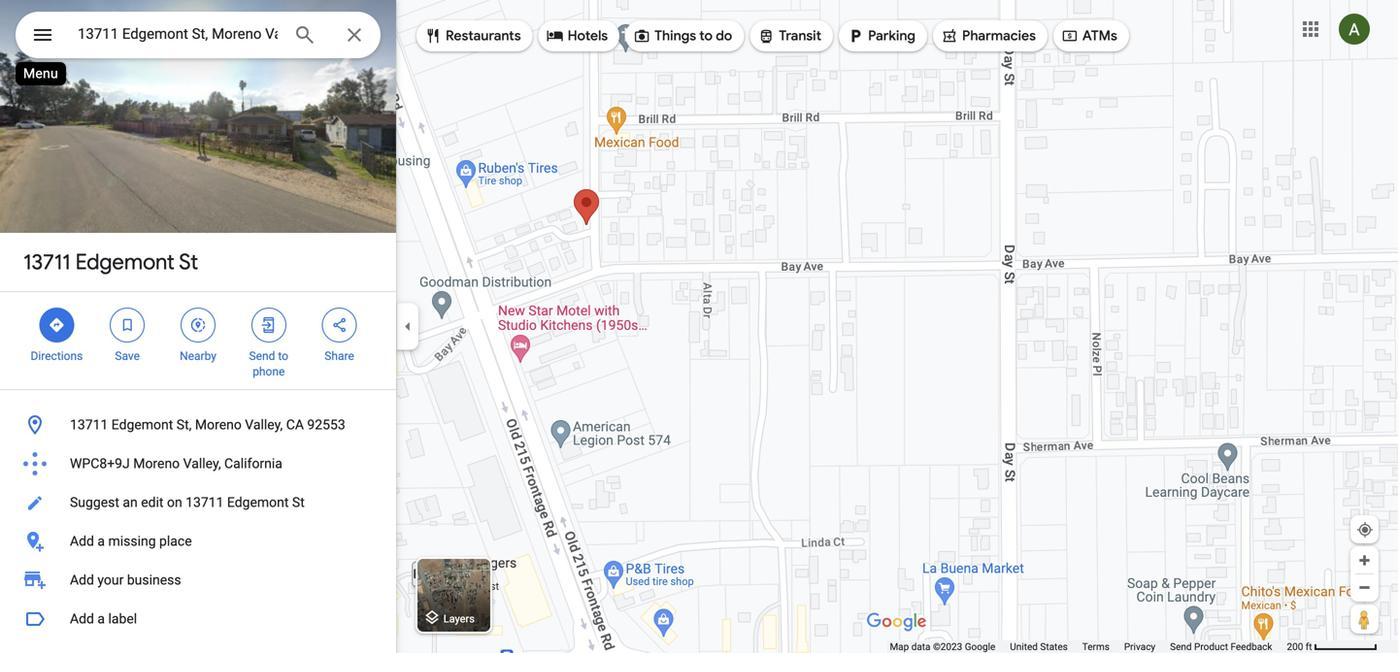 Task type: describe. For each thing, give the bounding box(es) containing it.
suggest
[[70, 495, 119, 511]]

edgemont for st
[[75, 249, 175, 276]]

phone
[[253, 365, 285, 379]]

wpc8+9j moreno valley, california
[[70, 456, 283, 472]]

0 vertical spatial valley,
[[245, 417, 283, 433]]

2 vertical spatial edgemont
[[227, 495, 289, 511]]

none field inside 13711 edgemont st, moreno valley, ca 92553 field
[[78, 22, 278, 46]]


[[546, 25, 564, 47]]

transit
[[779, 27, 822, 45]]

parking
[[868, 27, 916, 45]]

a for missing
[[97, 534, 105, 550]]

a for label
[[97, 611, 105, 627]]

add a label
[[70, 611, 137, 627]]

add your business
[[70, 572, 181, 589]]

13711 for 13711 edgemont st
[[23, 249, 70, 276]]

add for add a missing place
[[70, 534, 94, 550]]

restaurants
[[446, 27, 521, 45]]

google maps element
[[0, 0, 1398, 654]]

privacy button
[[1124, 641, 1156, 654]]

actions for 13711 edgemont st region
[[0, 292, 396, 389]]

send product feedback
[[1170, 641, 1273, 653]]

st,
[[177, 417, 192, 433]]

to inside the send to phone
[[278, 350, 288, 363]]

 hotels
[[546, 25, 608, 47]]

an
[[123, 495, 138, 511]]


[[758, 25, 775, 47]]

 restaurants
[[424, 25, 521, 47]]

google
[[965, 641, 996, 653]]

13711 edgemont st, moreno valley, ca 92553
[[70, 417, 345, 433]]

map
[[890, 641, 909, 653]]

states
[[1040, 641, 1068, 653]]

1 horizontal spatial moreno
[[195, 417, 242, 433]]

suggest an edit on 13711 edgemont st
[[70, 495, 305, 511]]

edgemont for st,
[[111, 417, 173, 433]]

edit
[[141, 495, 164, 511]]

 things to do
[[633, 25, 732, 47]]


[[847, 25, 864, 47]]

 button
[[16, 12, 70, 62]]


[[119, 315, 136, 336]]

13711 Edgemont St, Moreno Valley, CA 92553 field
[[16, 12, 381, 58]]

data
[[912, 641, 931, 653]]

footer inside the google maps element
[[890, 641, 1287, 654]]

2 vertical spatial 13711
[[186, 495, 224, 511]]

92553
[[307, 417, 345, 433]]

add a label button
[[0, 600, 396, 639]]

label
[[108, 611, 137, 627]]

zoom in image
[[1358, 554, 1372, 568]]

send product feedback button
[[1170, 641, 1273, 654]]

terms
[[1083, 641, 1110, 653]]

ft
[[1306, 641, 1312, 653]]

13711 edgemont st, moreno valley, ca 92553 button
[[0, 406, 396, 445]]

things
[[655, 27, 696, 45]]

13711 edgemont st main content
[[0, 0, 396, 654]]

ca
[[286, 417, 304, 433]]

send for send to phone
[[249, 350, 275, 363]]

200 ft
[[1287, 641, 1312, 653]]

directions
[[31, 350, 83, 363]]

california
[[224, 456, 283, 472]]

atms
[[1083, 27, 1118, 45]]

feedback
[[1231, 641, 1273, 653]]



Task type: vqa. For each thing, say whether or not it's contained in the screenshot.
THE 
yes



Task type: locate. For each thing, give the bounding box(es) containing it.
200
[[1287, 641, 1304, 653]]

1 horizontal spatial st
[[292, 495, 305, 511]]

0 horizontal spatial to
[[278, 350, 288, 363]]

13711 right on
[[186, 495, 224, 511]]

show your location image
[[1357, 521, 1374, 539]]

 atms
[[1061, 25, 1118, 47]]

0 vertical spatial 13711
[[23, 249, 70, 276]]

13711 edgemont st
[[23, 249, 198, 276]]

share
[[325, 350, 354, 363]]

 pharmacies
[[941, 25, 1036, 47]]


[[31, 21, 54, 49]]

add for add your business
[[70, 572, 94, 589]]

a inside button
[[97, 611, 105, 627]]

13711 up wpc8+9j
[[70, 417, 108, 433]]

send
[[249, 350, 275, 363], [1170, 641, 1192, 653]]

1 horizontal spatial to
[[700, 27, 713, 45]]

collapse side panel image
[[397, 316, 419, 337]]

st
[[179, 249, 198, 276], [292, 495, 305, 511]]

st inside suggest an edit on 13711 edgemont st button
[[292, 495, 305, 511]]

map data ©2023 google
[[890, 641, 996, 653]]

add inside button
[[70, 534, 94, 550]]

business
[[127, 572, 181, 589]]

valley, down 13711 edgemont st, moreno valley, ca 92553 button
[[183, 456, 221, 472]]

1 vertical spatial add
[[70, 572, 94, 589]]

moreno right st,
[[195, 417, 242, 433]]

layers
[[444, 613, 475, 625]]

nearby
[[180, 350, 216, 363]]

edgemont down california
[[227, 495, 289, 511]]

suggest an edit on 13711 edgemont st button
[[0, 484, 396, 522]]

1 vertical spatial 13711
[[70, 417, 108, 433]]

show street view coverage image
[[1351, 605, 1379, 634]]

2 vertical spatial add
[[70, 611, 94, 627]]

 search field
[[16, 12, 381, 62]]

on
[[167, 495, 182, 511]]

privacy
[[1124, 641, 1156, 653]]

©2023
[[933, 641, 963, 653]]

0 vertical spatial moreno
[[195, 417, 242, 433]]

1 vertical spatial a
[[97, 611, 105, 627]]

0 vertical spatial send
[[249, 350, 275, 363]]

to left do
[[700, 27, 713, 45]]


[[424, 25, 442, 47]]

0 vertical spatial a
[[97, 534, 105, 550]]

add for add a label
[[70, 611, 94, 627]]

1 horizontal spatial valley,
[[245, 417, 283, 433]]

1 vertical spatial moreno
[[133, 456, 180, 472]]

send up "phone"
[[249, 350, 275, 363]]

wpc8+9j moreno valley, california button
[[0, 445, 396, 484]]

2 a from the top
[[97, 611, 105, 627]]

save
[[115, 350, 140, 363]]


[[941, 25, 958, 47]]

 transit
[[758, 25, 822, 47]]


[[48, 315, 65, 336]]

footer containing map data ©2023 google
[[890, 641, 1287, 654]]

united states button
[[1010, 641, 1068, 654]]

a left the missing
[[97, 534, 105, 550]]


[[331, 315, 348, 336]]

do
[[716, 27, 732, 45]]

missing
[[108, 534, 156, 550]]

send for send product feedback
[[1170, 641, 1192, 653]]

edgemont up 
[[75, 249, 175, 276]]

a
[[97, 534, 105, 550], [97, 611, 105, 627]]

add a missing place button
[[0, 522, 396, 561]]

0 vertical spatial edgemont
[[75, 249, 175, 276]]

moreno
[[195, 417, 242, 433], [133, 456, 180, 472]]


[[189, 315, 207, 336]]

3 add from the top
[[70, 611, 94, 627]]

add left label
[[70, 611, 94, 627]]

add a missing place
[[70, 534, 192, 550]]

to
[[700, 27, 713, 45], [278, 350, 288, 363]]

0 horizontal spatial moreno
[[133, 456, 180, 472]]

0 vertical spatial st
[[179, 249, 198, 276]]

send left product
[[1170, 641, 1192, 653]]

send inside the send to phone
[[249, 350, 275, 363]]

united states
[[1010, 641, 1068, 653]]

add your business link
[[0, 561, 396, 600]]


[[633, 25, 651, 47]]

add inside button
[[70, 611, 94, 627]]

add
[[70, 534, 94, 550], [70, 572, 94, 589], [70, 611, 94, 627]]

a inside button
[[97, 534, 105, 550]]

13711 for 13711 edgemont st, moreno valley, ca 92553
[[70, 417, 108, 433]]

terms button
[[1083, 641, 1110, 654]]

to inside the  things to do
[[700, 27, 713, 45]]

0 vertical spatial add
[[70, 534, 94, 550]]

1 vertical spatial to
[[278, 350, 288, 363]]

your
[[97, 572, 124, 589]]

13711
[[23, 249, 70, 276], [70, 417, 108, 433], [186, 495, 224, 511]]


[[1061, 25, 1079, 47]]

zoom out image
[[1358, 581, 1372, 595]]

st up the 
[[179, 249, 198, 276]]

1 vertical spatial edgemont
[[111, 417, 173, 433]]

edgemont
[[75, 249, 175, 276], [111, 417, 173, 433], [227, 495, 289, 511]]

footer
[[890, 641, 1287, 654]]

 parking
[[847, 25, 916, 47]]

valley,
[[245, 417, 283, 433], [183, 456, 221, 472]]

add left your
[[70, 572, 94, 589]]

a left label
[[97, 611, 105, 627]]

valley, left ca
[[245, 417, 283, 433]]

to up "phone"
[[278, 350, 288, 363]]

0 horizontal spatial send
[[249, 350, 275, 363]]

wpc8+9j
[[70, 456, 130, 472]]

0 horizontal spatial st
[[179, 249, 198, 276]]

1 vertical spatial send
[[1170, 641, 1192, 653]]

st down ca
[[292, 495, 305, 511]]

product
[[1194, 641, 1228, 653]]

send to phone
[[249, 350, 288, 379]]

place
[[159, 534, 192, 550]]

1 vertical spatial st
[[292, 495, 305, 511]]

1 horizontal spatial send
[[1170, 641, 1192, 653]]

send inside button
[[1170, 641, 1192, 653]]

200 ft button
[[1287, 641, 1378, 653]]

moreno up edit
[[133, 456, 180, 472]]


[[260, 315, 278, 336]]

1 vertical spatial valley,
[[183, 456, 221, 472]]

1 a from the top
[[97, 534, 105, 550]]

hotels
[[568, 27, 608, 45]]

google account: angela cha  
(angela.cha@adept.ai) image
[[1339, 14, 1370, 45]]

edgemont left st,
[[111, 417, 173, 433]]

1 add from the top
[[70, 534, 94, 550]]

united
[[1010, 641, 1038, 653]]

None field
[[78, 22, 278, 46]]

2 add from the top
[[70, 572, 94, 589]]

0 vertical spatial to
[[700, 27, 713, 45]]

pharmacies
[[962, 27, 1036, 45]]

0 horizontal spatial valley,
[[183, 456, 221, 472]]

13711 up 
[[23, 249, 70, 276]]

add down suggest
[[70, 534, 94, 550]]



